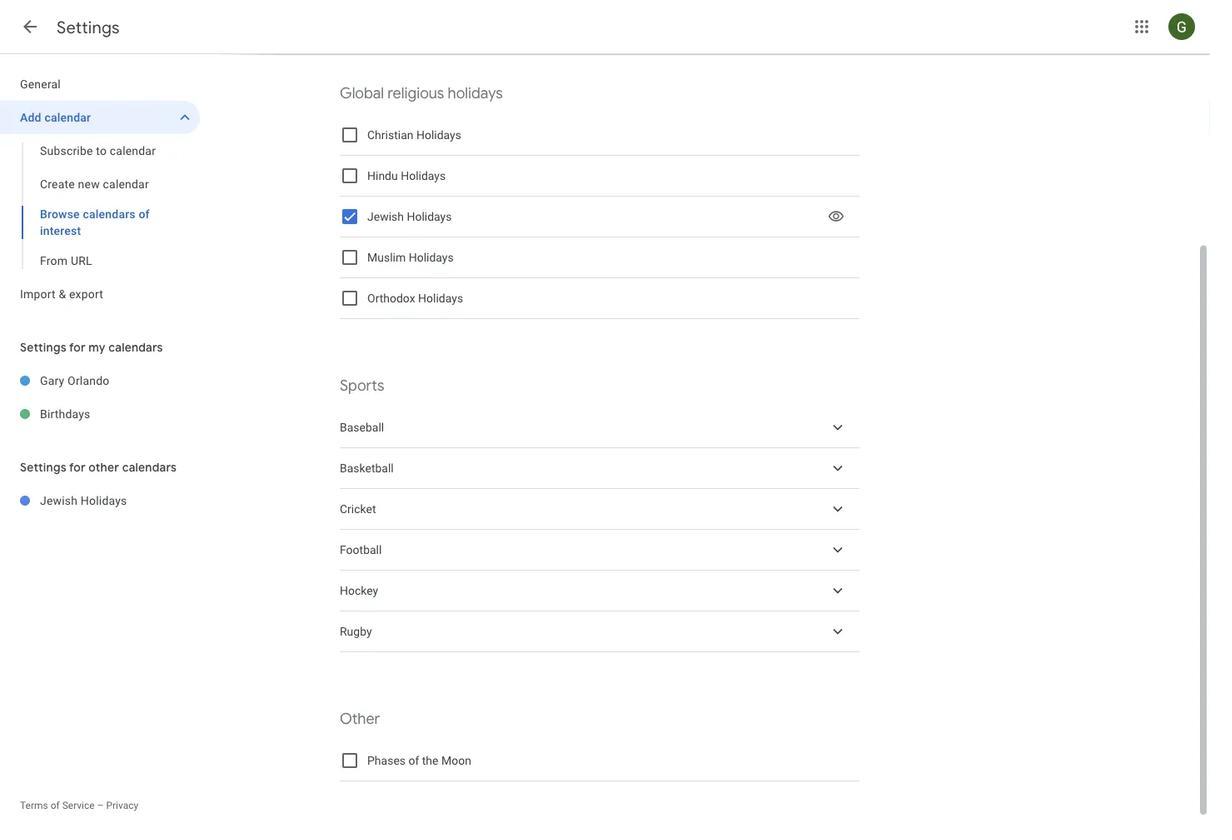 Task type: describe. For each thing, give the bounding box(es) containing it.
import & export
[[20, 287, 103, 301]]

calendars inside browse calendars of interest
[[83, 207, 136, 221]]

orthodox holidays
[[367, 291, 463, 305]]

birthdays tree item
[[0, 397, 200, 431]]

baseball tree item
[[340, 407, 860, 448]]

url
[[71, 254, 92, 267]]

subscribe
[[40, 144, 93, 157]]

0 vertical spatial jewish holidays
[[367, 210, 452, 224]]

settings heading
[[57, 17, 120, 38]]

hockey
[[340, 584, 379, 598]]

phases
[[367, 754, 406, 768]]

of for phases of the moon
[[409, 754, 419, 768]]

calendars for other
[[122, 460, 177, 475]]

privacy
[[106, 800, 139, 812]]

birthdays
[[40, 407, 90, 421]]

terms
[[20, 800, 48, 812]]

cricket
[[340, 502, 376, 516]]

calendar for create new calendar
[[103, 177, 149, 191]]

import
[[20, 287, 56, 301]]

general
[[20, 77, 61, 91]]

subscribe to calendar
[[40, 144, 156, 157]]

gary
[[40, 374, 65, 387]]

browse
[[40, 207, 80, 221]]

service
[[62, 800, 95, 812]]

gary orlando
[[40, 374, 110, 387]]

settings for settings for other calendars
[[20, 460, 66, 475]]

football
[[340, 543, 382, 557]]

settings for settings
[[57, 17, 120, 38]]

terms of service link
[[20, 800, 95, 812]]

other
[[89, 460, 119, 475]]

from
[[40, 254, 68, 267]]

holidays inside tree item
[[81, 494, 127, 507]]

moon
[[442, 754, 472, 768]]

jewish inside tree item
[[40, 494, 78, 507]]

holidays down global religious holidays
[[417, 128, 462, 142]]

create new calendar
[[40, 177, 149, 191]]

of for terms of service – privacy
[[51, 800, 60, 812]]

go back image
[[20, 17, 40, 37]]

export
[[69, 287, 103, 301]]

football tree item
[[340, 530, 860, 571]]

add calendar tree item
[[0, 101, 200, 134]]

calendar inside tree item
[[45, 110, 91, 124]]

rugby
[[340, 625, 372, 639]]

interest
[[40, 224, 81, 237]]

orlando
[[68, 374, 110, 387]]



Task type: vqa. For each thing, say whether or not it's contained in the screenshot.
Phases
yes



Task type: locate. For each thing, give the bounding box(es) containing it.
group containing subscribe to calendar
[[0, 134, 200, 277]]

for left my
[[69, 340, 86, 355]]

2 horizontal spatial of
[[409, 754, 419, 768]]

christian
[[367, 128, 414, 142]]

0 vertical spatial jewish
[[367, 210, 404, 224]]

terms of service – privacy
[[20, 800, 139, 812]]

group
[[0, 134, 200, 277]]

1 vertical spatial calendars
[[109, 340, 163, 355]]

other
[[340, 710, 380, 729]]

jewish down settings for other calendars
[[40, 494, 78, 507]]

for for my
[[69, 340, 86, 355]]

hockey tree item
[[340, 571, 860, 612]]

hindu
[[367, 169, 398, 183]]

global
[[340, 84, 384, 103]]

jewish holidays up muslim holidays
[[367, 210, 452, 224]]

hindu holidays
[[367, 169, 446, 183]]

christian holidays
[[367, 128, 462, 142]]

0 vertical spatial settings
[[57, 17, 120, 38]]

–
[[97, 800, 104, 812]]

muslim holidays
[[367, 251, 454, 264]]

2 vertical spatial calendar
[[103, 177, 149, 191]]

0 vertical spatial for
[[69, 340, 86, 355]]

to
[[96, 144, 107, 157]]

of
[[139, 207, 150, 221], [409, 754, 419, 768], [51, 800, 60, 812]]

create
[[40, 177, 75, 191]]

1 horizontal spatial jewish
[[367, 210, 404, 224]]

1 vertical spatial of
[[409, 754, 419, 768]]

0 horizontal spatial jewish
[[40, 494, 78, 507]]

calendar right 'to'
[[110, 144, 156, 157]]

1 horizontal spatial jewish holidays
[[367, 210, 452, 224]]

for for other
[[69, 460, 86, 475]]

basketball
[[340, 461, 394, 475]]

jewish up muslim on the left of page
[[367, 210, 404, 224]]

the
[[422, 754, 439, 768]]

of left the
[[409, 754, 419, 768]]

orthodox
[[367, 291, 416, 305]]

holidays
[[417, 128, 462, 142], [401, 169, 446, 183], [407, 210, 452, 224], [409, 251, 454, 264], [418, 291, 463, 305], [81, 494, 127, 507]]

phases of the moon
[[367, 754, 472, 768]]

basketball tree item
[[340, 448, 860, 489]]

settings
[[57, 17, 120, 38], [20, 340, 66, 355], [20, 460, 66, 475]]

for
[[69, 340, 86, 355], [69, 460, 86, 475]]

holidays
[[448, 84, 503, 103]]

1 vertical spatial jewish
[[40, 494, 78, 507]]

0 vertical spatial calendars
[[83, 207, 136, 221]]

religious
[[388, 84, 444, 103]]

holidays right orthodox
[[418, 291, 463, 305]]

jewish holidays link
[[40, 484, 200, 517]]

0 horizontal spatial jewish holidays
[[40, 494, 127, 507]]

calendars for my
[[109, 340, 163, 355]]

2 for from the top
[[69, 460, 86, 475]]

muslim
[[367, 251, 406, 264]]

jewish holidays inside tree item
[[40, 494, 127, 507]]

jewish holidays tree item
[[0, 484, 200, 517]]

holidays up the orthodox holidays on the left top
[[409, 251, 454, 264]]

0 horizontal spatial of
[[51, 800, 60, 812]]

2 vertical spatial calendars
[[122, 460, 177, 475]]

1 horizontal spatial of
[[139, 207, 150, 221]]

of inside browse calendars of interest
[[139, 207, 150, 221]]

rugby tree item
[[340, 612, 860, 652]]

settings for my calendars tree
[[0, 364, 200, 431]]

settings for other calendars
[[20, 460, 177, 475]]

calendar for subscribe to calendar
[[110, 144, 156, 157]]

tree
[[0, 67, 200, 311]]

holidays up muslim holidays
[[407, 210, 452, 224]]

of right "terms"
[[51, 800, 60, 812]]

calendars up jewish holidays link
[[122, 460, 177, 475]]

2 vertical spatial settings
[[20, 460, 66, 475]]

tree containing general
[[0, 67, 200, 311]]

holidays down other
[[81, 494, 127, 507]]

privacy link
[[106, 800, 139, 812]]

add calendar
[[20, 110, 91, 124]]

of down create new calendar
[[139, 207, 150, 221]]

sports
[[340, 376, 385, 395]]

calendar
[[45, 110, 91, 124], [110, 144, 156, 157], [103, 177, 149, 191]]

gary orlando tree item
[[0, 364, 200, 397]]

settings up the gary
[[20, 340, 66, 355]]

jewish holidays down settings for other calendars
[[40, 494, 127, 507]]

0 vertical spatial calendar
[[45, 110, 91, 124]]

birthdays link
[[40, 397, 200, 431]]

add
[[20, 110, 41, 124]]

&
[[59, 287, 66, 301]]

calendars down create new calendar
[[83, 207, 136, 221]]

jewish
[[367, 210, 404, 224], [40, 494, 78, 507]]

calendars
[[83, 207, 136, 221], [109, 340, 163, 355], [122, 460, 177, 475]]

holidays right hindu
[[401, 169, 446, 183]]

calendars right my
[[109, 340, 163, 355]]

settings down the birthdays
[[20, 460, 66, 475]]

cricket tree item
[[340, 489, 860, 530]]

from url
[[40, 254, 92, 267]]

baseball
[[340, 421, 384, 434]]

settings for my calendars
[[20, 340, 163, 355]]

1 vertical spatial for
[[69, 460, 86, 475]]

jewish holidays
[[367, 210, 452, 224], [40, 494, 127, 507]]

for left other
[[69, 460, 86, 475]]

0 vertical spatial of
[[139, 207, 150, 221]]

2 vertical spatial of
[[51, 800, 60, 812]]

calendar right new
[[103, 177, 149, 191]]

calendar up subscribe
[[45, 110, 91, 124]]

1 vertical spatial calendar
[[110, 144, 156, 157]]

1 for from the top
[[69, 340, 86, 355]]

global religious holidays
[[340, 84, 503, 103]]

browse calendars of interest
[[40, 207, 150, 237]]

1 vertical spatial jewish holidays
[[40, 494, 127, 507]]

settings right the go back image
[[57, 17, 120, 38]]

settings for settings for my calendars
[[20, 340, 66, 355]]

new
[[78, 177, 100, 191]]

my
[[89, 340, 106, 355]]

1 vertical spatial settings
[[20, 340, 66, 355]]



